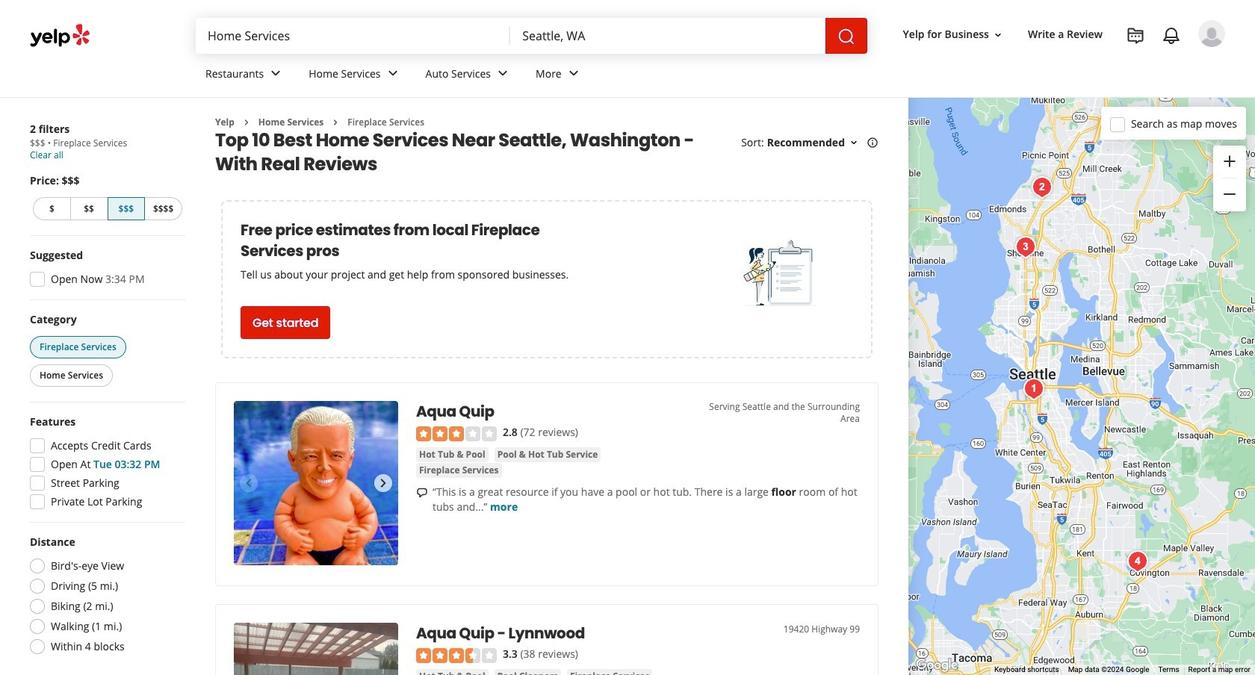 Task type: vqa. For each thing, say whether or not it's contained in the screenshot.
What inside the What did people search for similar to restaurants in Simi Valley, CA?
no



Task type: describe. For each thing, give the bounding box(es) containing it.
aqua quip image
[[1019, 374, 1049, 404]]

next image
[[374, 475, 392, 493]]

16 info v2 image
[[867, 137, 879, 149]]

3.3 star rating image
[[416, 648, 497, 663]]

previous image
[[240, 475, 258, 493]]

zoom in image
[[1221, 152, 1239, 170]]

1 vertical spatial 16 chevron down v2 image
[[848, 137, 860, 149]]

business categories element
[[193, 54, 1225, 97]]

google image
[[912, 656, 962, 675]]

notifications image
[[1162, 27, 1180, 45]]

16 speech v2 image
[[416, 487, 428, 499]]



Task type: locate. For each thing, give the bounding box(es) containing it.
None search field
[[196, 18, 867, 54]]

option group
[[25, 535, 185, 659]]

0 horizontal spatial 24 chevron down v2 image
[[384, 65, 402, 82]]

user actions element
[[891, 19, 1246, 111]]

1 horizontal spatial aqua quip image
[[1123, 547, 1153, 576]]

aqua quip - lynnwood image
[[1027, 172, 1057, 202]]

aqua quip image
[[234, 401, 398, 566], [1123, 547, 1153, 576]]

0 horizontal spatial 16 chevron down v2 image
[[848, 137, 860, 149]]

zoom out image
[[1221, 185, 1239, 203]]

1 horizontal spatial 16 chevron down v2 image
[[992, 29, 1004, 41]]

address, neighborhood, city, state or zip search field
[[510, 18, 825, 54]]

16 chevron right v2 image
[[330, 116, 342, 128]]

1 horizontal spatial 24 chevron down v2 image
[[565, 65, 583, 82]]

group
[[1213, 146, 1246, 211], [30, 173, 185, 223], [25, 248, 185, 291], [27, 312, 185, 390], [25, 415, 185, 514]]

none field "address, neighborhood, city, state or zip"
[[510, 18, 825, 54]]

1 none field from the left
[[196, 18, 510, 54]]

projects image
[[1127, 27, 1145, 45]]

2 24 chevron down v2 image from the left
[[565, 65, 583, 82]]

none field things to do, nail salons, plumbers
[[196, 18, 510, 54]]

1 24 chevron down v2 image from the left
[[384, 65, 402, 82]]

1 24 chevron down v2 image from the left
[[267, 65, 285, 82]]

2.8 star rating image
[[416, 426, 497, 441]]

0 horizontal spatial 24 chevron down v2 image
[[267, 65, 285, 82]]

None field
[[196, 18, 510, 54], [510, 18, 825, 54]]

24 chevron down v2 image
[[267, 65, 285, 82], [565, 65, 583, 82]]

free price estimates from local fireplace services pros image
[[743, 237, 818, 312]]

0 vertical spatial 16 chevron down v2 image
[[992, 29, 1004, 41]]

0 horizontal spatial aqua quip image
[[234, 401, 398, 566]]

16 chevron right v2 image
[[240, 116, 252, 128]]

1 horizontal spatial 24 chevron down v2 image
[[494, 65, 512, 82]]

search image
[[837, 27, 855, 45]]

16 chevron down v2 image
[[992, 29, 1004, 41], [848, 137, 860, 149]]

16 chevron down v2 image inside user actions element
[[992, 29, 1004, 41]]

slideshow element
[[234, 401, 398, 566]]

aqua quip - shoreline image
[[1011, 232, 1041, 262]]

things to do, nail salons, plumbers search field
[[196, 18, 510, 54]]

24 chevron down v2 image
[[384, 65, 402, 82], [494, 65, 512, 82]]

2 none field from the left
[[510, 18, 825, 54]]

2 24 chevron down v2 image from the left
[[494, 65, 512, 82]]

map region
[[908, 98, 1255, 675]]

generic n. image
[[1198, 20, 1225, 47]]



